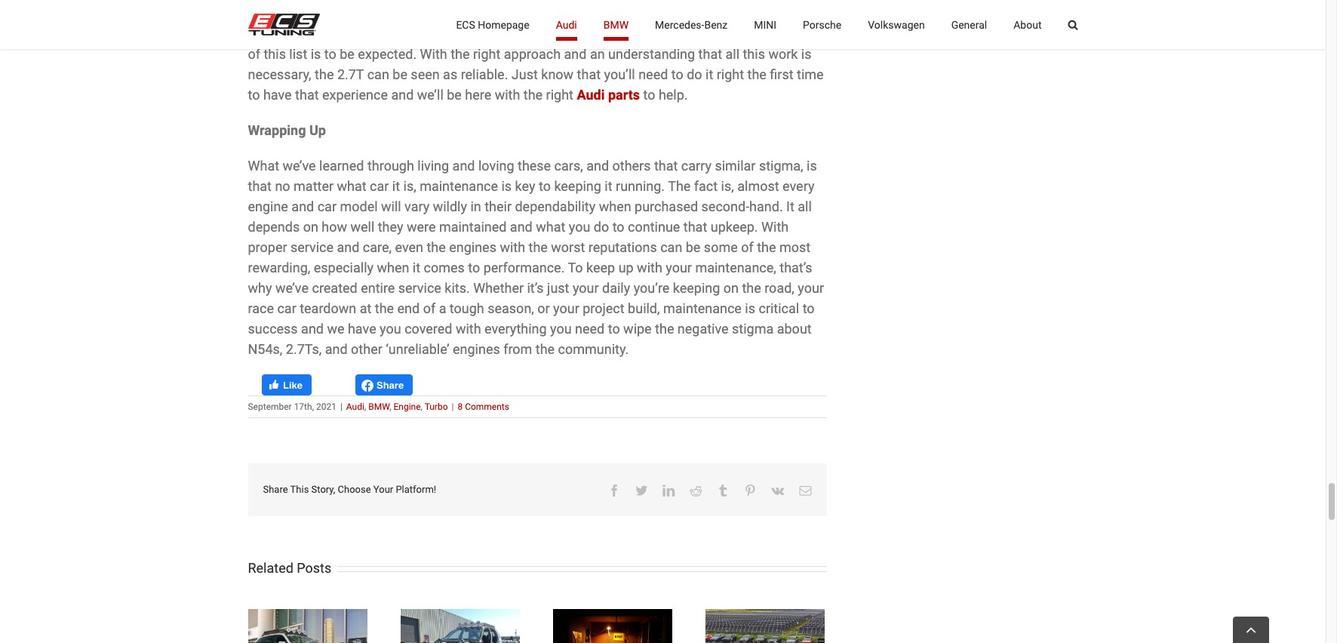 Task type: vqa. For each thing, say whether or not it's contained in the screenshot.
General
yes



Task type: describe. For each thing, give the bounding box(es) containing it.
proper
[[248, 239, 287, 255]]

with
[[762, 219, 789, 235]]

reviving your passion: what to do when you're losing interest image
[[553, 609, 672, 643]]

1 vertical spatial with
[[637, 260, 662, 276]]

mini
[[754, 18, 777, 31]]

entire
[[361, 280, 395, 296]]

1 vertical spatial engines
[[453, 341, 500, 357]]

and right living
[[453, 158, 475, 174]]

cars,
[[554, 158, 583, 174]]

model
[[340, 199, 378, 214]]

to down project
[[608, 321, 620, 337]]

2021
[[316, 402, 337, 412]]

1 is, from the left
[[403, 178, 416, 194]]

general link
[[951, 0, 987, 49]]

stigma,
[[759, 158, 803, 174]]

we
[[327, 321, 345, 337]]

1 vertical spatial is
[[501, 178, 512, 194]]

1 horizontal spatial when
[[599, 199, 631, 214]]

2 horizontal spatial it
[[605, 178, 613, 194]]

and up especially
[[337, 239, 360, 255]]

most
[[780, 239, 811, 255]]

performance.
[[484, 260, 565, 276]]

the
[[668, 178, 691, 194]]

ecs homepage link
[[456, 0, 530, 49]]

0 vertical spatial with
[[500, 239, 525, 255]]

0 horizontal spatial keeping
[[554, 178, 601, 194]]

1 horizontal spatial bmw
[[604, 18, 629, 31]]

at
[[360, 300, 372, 316]]

continue
[[628, 219, 680, 235]]

0 horizontal spatial of
[[423, 300, 436, 316]]

you're
[[634, 280, 670, 296]]

loving
[[478, 158, 514, 174]]

they
[[378, 219, 403, 235]]

posts
[[297, 560, 332, 576]]

audi parts link
[[577, 87, 640, 103]]

hand.
[[749, 199, 783, 214]]

the right from
[[536, 341, 555, 357]]

share this story, choose your platform!
[[263, 484, 436, 495]]

and down their
[[510, 219, 533, 235]]

your down that's
[[798, 280, 824, 296]]

2 | from the left
[[452, 402, 454, 412]]

0 vertical spatial what
[[337, 178, 366, 194]]

second-
[[702, 199, 750, 214]]

stigma
[[732, 321, 774, 337]]

fact
[[694, 178, 718, 194]]

others
[[612, 158, 651, 174]]

turbo
[[425, 402, 448, 412]]

worst
[[551, 239, 585, 255]]

created
[[312, 280, 358, 296]]

kits.
[[445, 280, 470, 296]]

platform!
[[396, 484, 436, 495]]

through
[[367, 158, 414, 174]]

ecs tuning logo image
[[248, 14, 320, 35]]

mercedes-benz
[[655, 18, 728, 31]]

1 , from the left
[[364, 402, 366, 412]]

build,
[[628, 300, 660, 316]]

related posts
[[248, 560, 332, 576]]

2.7ts,
[[286, 341, 322, 357]]

built by mike: ultrax5 progress and big news! image
[[400, 609, 520, 643]]

homepage
[[478, 18, 530, 31]]

to right do
[[613, 219, 625, 235]]

upkeep.
[[711, 219, 758, 235]]

care,
[[363, 239, 392, 255]]

up
[[619, 260, 634, 276]]

the down with
[[757, 239, 776, 255]]

the up comes
[[427, 239, 446, 255]]

mini link
[[754, 0, 777, 49]]

wipe
[[623, 321, 652, 337]]

1 horizontal spatial that
[[654, 158, 678, 174]]

matter
[[294, 178, 334, 194]]

1 vertical spatial audi link
[[346, 402, 364, 412]]

season,
[[488, 300, 534, 316]]

wrapping up
[[248, 122, 326, 138]]

tough
[[450, 300, 484, 316]]

0 horizontal spatial when
[[377, 260, 409, 276]]

maintenance,
[[695, 260, 776, 276]]

1 horizontal spatial audi link
[[556, 0, 577, 49]]

to left the help.
[[643, 87, 655, 103]]

vary
[[405, 199, 430, 214]]

17th,
[[294, 402, 314, 412]]

1 vertical spatial car
[[317, 199, 337, 214]]

this
[[290, 484, 309, 495]]

depends
[[248, 219, 300, 235]]

learned
[[319, 158, 364, 174]]

especially
[[314, 260, 374, 276]]

audi for audi
[[556, 18, 577, 31]]

turbo link
[[425, 402, 448, 412]]

every
[[783, 178, 815, 194]]

porsche
[[803, 18, 842, 31]]

8 comments link
[[458, 402, 509, 412]]

dependability
[[515, 199, 596, 214]]

2 horizontal spatial that
[[684, 219, 707, 235]]

race
[[248, 300, 274, 316]]

can
[[660, 239, 682, 255]]

2 vertical spatial audi
[[346, 402, 364, 412]]

1 vertical spatial that
[[248, 178, 272, 194]]

from
[[504, 341, 532, 357]]

similar
[[715, 158, 756, 174]]

just
[[547, 280, 569, 296]]

purchased
[[635, 199, 698, 214]]

ecs
[[456, 18, 475, 31]]

their
[[485, 199, 512, 214]]

to
[[568, 260, 583, 276]]



Task type: locate. For each thing, give the bounding box(es) containing it.
covered
[[405, 321, 452, 337]]

| right 2021
[[340, 402, 343, 412]]

benz
[[704, 18, 728, 31]]

that's
[[780, 260, 813, 276]]

when up the entire
[[377, 260, 409, 276]]

0 horizontal spatial |
[[340, 402, 343, 412]]

0 horizontal spatial on
[[303, 219, 318, 235]]

1 horizontal spatial is
[[745, 300, 755, 316]]

on down maintenance,
[[724, 280, 739, 296]]

the ultra x5 conclusion: ecs does sema and moab! image
[[248, 609, 367, 643]]

reputations
[[589, 239, 657, 255]]

living
[[418, 158, 449, 174]]

the up performance.
[[529, 239, 548, 255]]

we've
[[283, 158, 316, 174], [275, 280, 309, 296]]

other
[[351, 341, 382, 357]]

that
[[654, 158, 678, 174], [248, 178, 272, 194], [684, 219, 707, 235]]

1 horizontal spatial ,
[[390, 402, 391, 412]]

0 horizontal spatial with
[[456, 321, 481, 337]]

audi right 2021
[[346, 402, 364, 412]]

carry
[[681, 158, 712, 174]]

maintained
[[439, 219, 507, 235]]

0 vertical spatial bmw
[[604, 18, 629, 31]]

why
[[248, 280, 272, 296]]

'unreliable'
[[386, 341, 449, 357]]

parts
[[608, 87, 640, 103]]

2 vertical spatial car
[[277, 300, 296, 316]]

0 vertical spatial we've
[[283, 158, 316, 174]]

no
[[275, 178, 290, 194]]

in
[[471, 199, 481, 214]]

1 vertical spatial bmw
[[368, 402, 390, 412]]

bmw link left 'mercedes-'
[[604, 0, 629, 49]]

what's left of the summer image
[[705, 609, 825, 643]]

to up 'about'
[[803, 300, 815, 316]]

0 vertical spatial audi link
[[556, 0, 577, 49]]

the right "wipe"
[[655, 321, 674, 337]]

is, up second-
[[721, 178, 734, 194]]

we've down rewarding,
[[275, 280, 309, 296]]

2 horizontal spatial car
[[370, 178, 389, 194]]

0 horizontal spatial is
[[501, 178, 512, 194]]

1 horizontal spatial on
[[724, 280, 739, 296]]

your
[[373, 484, 393, 495]]

project
[[583, 300, 625, 316]]

audi
[[556, 18, 577, 31], [577, 87, 605, 103], [346, 402, 364, 412]]

engine
[[248, 199, 288, 214]]

2 horizontal spatial ,
[[421, 402, 423, 412]]

1 horizontal spatial service
[[398, 280, 441, 296]]

your down just
[[553, 300, 579, 316]]

service up end
[[398, 280, 441, 296]]

community.
[[558, 341, 629, 357]]

the
[[427, 239, 446, 255], [529, 239, 548, 255], [757, 239, 776, 255], [742, 280, 761, 296], [375, 300, 394, 316], [655, 321, 674, 337], [536, 341, 555, 357]]

you left need
[[550, 321, 572, 337]]

0 horizontal spatial is,
[[403, 178, 416, 194]]

that up be
[[684, 219, 707, 235]]

| left 8
[[452, 402, 454, 412]]

2 vertical spatial with
[[456, 321, 481, 337]]

help.
[[659, 87, 688, 103]]

0 vertical spatial bmw link
[[604, 0, 629, 49]]

have
[[348, 321, 376, 337]]

0 vertical spatial that
[[654, 158, 678, 174]]

2 is, from the left
[[721, 178, 734, 194]]

when up do
[[599, 199, 631, 214]]

it
[[392, 178, 400, 194], [605, 178, 613, 194], [413, 260, 420, 276]]

related
[[248, 560, 293, 576]]

it's
[[527, 280, 544, 296]]

comes
[[424, 260, 465, 276]]

to right key
[[539, 178, 551, 194]]

1 vertical spatial of
[[423, 300, 436, 316]]

maintenance up the negative
[[663, 300, 742, 316]]

well
[[351, 219, 375, 235]]

everything
[[485, 321, 547, 337]]

2 , from the left
[[390, 402, 391, 412]]

running.
[[616, 178, 665, 194]]

1 vertical spatial when
[[377, 260, 409, 276]]

1 horizontal spatial maintenance
[[663, 300, 742, 316]]

0 vertical spatial audi
[[556, 18, 577, 31]]

1 horizontal spatial keeping
[[673, 280, 720, 296]]

wildly
[[433, 199, 467, 214]]

1 horizontal spatial car
[[317, 199, 337, 214]]

what we've learned through living and loving these cars, and others that carry similar stigma, is that no matter what car it is, maintenance is key to keeping it running. the fact is, almost every engine and car model will vary wildly in their dependability when purchased second-hand. it all depends on how well they were maintained and what you do to continue that upkeep. with proper service and care, even the engines with the worst reputations can be some of the most rewarding, especially when it comes to performance. to keep up with your maintenance, that's why we've created entire service kits. whether it's just your daily you're keeping on the road, your race car teardown at the end of a tough season, or your project build, maintenance is critical to success and we have you covered with everything you need to wipe the negative stigma about n54s, 2.7ts, and other 'unreliable' engines from the community.
[[248, 158, 824, 357]]

it up will
[[392, 178, 400, 194]]

on
[[303, 219, 318, 235], [724, 280, 739, 296]]

bmw left 'engine' "link"
[[368, 402, 390, 412]]

1 vertical spatial bmw link
[[368, 402, 390, 412]]

audi link right 2021
[[346, 402, 364, 412]]

september
[[248, 402, 292, 412]]

mercedes-benz link
[[655, 0, 728, 49]]

keeping down cars, at left
[[554, 178, 601, 194]]

2 vertical spatial that
[[684, 219, 707, 235]]

choose
[[338, 484, 371, 495]]

do
[[594, 219, 609, 235]]

key
[[515, 178, 535, 194]]

wrapping
[[248, 122, 306, 138]]

is up "every"
[[807, 158, 817, 174]]

end
[[397, 300, 420, 316]]

2 horizontal spatial with
[[637, 260, 662, 276]]

to
[[643, 87, 655, 103], [539, 178, 551, 194], [613, 219, 625, 235], [468, 260, 480, 276], [803, 300, 815, 316], [608, 321, 620, 337]]

audi link
[[556, 0, 577, 49], [346, 402, 364, 412]]

1 vertical spatial on
[[724, 280, 739, 296]]

whether
[[473, 280, 524, 296]]

1 horizontal spatial of
[[741, 239, 754, 255]]

0 horizontal spatial car
[[277, 300, 296, 316]]

1 vertical spatial service
[[398, 280, 441, 296]]

you left do
[[569, 219, 590, 235]]

it down even
[[413, 260, 420, 276]]

mercedes-
[[655, 18, 704, 31]]

comments
[[465, 402, 509, 412]]

road,
[[765, 280, 795, 296]]

bmw link left 'engine' "link"
[[368, 402, 390, 412]]

daily
[[602, 280, 630, 296]]

engine
[[394, 402, 421, 412]]

what
[[248, 158, 279, 174]]

1 | from the left
[[340, 402, 343, 412]]

success
[[248, 321, 298, 337]]

audi right homepage
[[556, 18, 577, 31]]

1 horizontal spatial what
[[536, 219, 566, 235]]

2 vertical spatial is
[[745, 300, 755, 316]]

engines down maintained
[[449, 239, 497, 255]]

porsche link
[[803, 0, 842, 49]]

engine link
[[394, 402, 421, 412]]

with up 'you're'
[[637, 260, 662, 276]]

with up performance.
[[500, 239, 525, 255]]

ecs homepage
[[456, 18, 530, 31]]

to up kits. on the top of page
[[468, 260, 480, 276]]

car up "how"
[[317, 199, 337, 214]]

0 horizontal spatial audi link
[[346, 402, 364, 412]]

0 vertical spatial engines
[[449, 239, 497, 255]]

audi link right homepage
[[556, 0, 577, 49]]

1 vertical spatial what
[[536, 219, 566, 235]]

service down "how"
[[291, 239, 334, 255]]

even
[[395, 239, 423, 255]]

it
[[786, 199, 795, 214]]

1 vertical spatial audi
[[577, 87, 605, 103]]

0 vertical spatial car
[[370, 178, 389, 194]]

car down through
[[370, 178, 389, 194]]

0 vertical spatial keeping
[[554, 178, 601, 194]]

0 vertical spatial is
[[807, 158, 817, 174]]

share
[[263, 484, 288, 495]]

general
[[951, 18, 987, 31]]

these
[[518, 158, 551, 174]]

0 horizontal spatial bmw link
[[368, 402, 390, 412]]

keep
[[586, 260, 615, 276]]

keeping
[[554, 178, 601, 194], [673, 280, 720, 296]]

up
[[309, 122, 326, 138]]

car up success
[[277, 300, 296, 316]]

0 vertical spatial maintenance
[[420, 178, 498, 194]]

, left 'engine' "link"
[[390, 402, 391, 412]]

and down we
[[325, 341, 348, 357]]

of left "a"
[[423, 300, 436, 316]]

and up 2.7ts,
[[301, 321, 324, 337]]

0 horizontal spatial that
[[248, 178, 272, 194]]

1 vertical spatial we've
[[275, 280, 309, 296]]

1 horizontal spatial it
[[413, 260, 420, 276]]

0 vertical spatial when
[[599, 199, 631, 214]]

engines left from
[[453, 341, 500, 357]]

|
[[340, 402, 343, 412], [452, 402, 454, 412]]

will
[[381, 199, 401, 214]]

is up stigma
[[745, 300, 755, 316]]

1 horizontal spatial bmw link
[[604, 0, 629, 49]]

the down maintenance,
[[742, 280, 761, 296]]

1 horizontal spatial is,
[[721, 178, 734, 194]]

audi left parts
[[577, 87, 605, 103]]

that down what
[[248, 178, 272, 194]]

audi for audi parts to help.
[[577, 87, 605, 103]]

or
[[538, 300, 550, 316]]

0 horizontal spatial service
[[291, 239, 334, 255]]

maintenance up wildly
[[420, 178, 498, 194]]

you down end
[[380, 321, 401, 337]]

0 horizontal spatial ,
[[364, 402, 366, 412]]

2 horizontal spatial is
[[807, 158, 817, 174]]

some
[[704, 239, 738, 255]]

is left key
[[501, 178, 512, 194]]

september 17th, 2021 | audi , bmw , engine , turbo | 8 comments
[[248, 402, 509, 412]]

of up maintenance,
[[741, 239, 754, 255]]

it down others
[[605, 178, 613, 194]]

what down dependability
[[536, 219, 566, 235]]

1 horizontal spatial |
[[452, 402, 454, 412]]

0 vertical spatial service
[[291, 239, 334, 255]]

almost
[[738, 178, 779, 194]]

that up the
[[654, 158, 678, 174]]

your
[[666, 260, 692, 276], [573, 280, 599, 296], [798, 280, 824, 296], [553, 300, 579, 316]]

0 horizontal spatial bmw
[[368, 402, 390, 412]]

with
[[500, 239, 525, 255], [637, 260, 662, 276], [456, 321, 481, 337]]

8
[[458, 402, 463, 412]]

your down to
[[573, 280, 599, 296]]

with down tough
[[456, 321, 481, 337]]

0 vertical spatial on
[[303, 219, 318, 235]]

and right cars, at left
[[587, 158, 609, 174]]

on left "how"
[[303, 219, 318, 235]]

1 horizontal spatial with
[[500, 239, 525, 255]]

service
[[291, 239, 334, 255], [398, 280, 441, 296]]

your down can
[[666, 260, 692, 276]]

is, up vary in the top left of the page
[[403, 178, 416, 194]]

3 , from the left
[[421, 402, 423, 412]]

0 horizontal spatial it
[[392, 178, 400, 194]]

0 horizontal spatial what
[[337, 178, 366, 194]]

1 vertical spatial keeping
[[673, 280, 720, 296]]

0 horizontal spatial maintenance
[[420, 178, 498, 194]]

0 vertical spatial of
[[741, 239, 754, 255]]

what up "model"
[[337, 178, 366, 194]]

and down matter
[[292, 199, 314, 214]]

we've up matter
[[283, 158, 316, 174]]

, right 2021
[[364, 402, 366, 412]]

1 vertical spatial maintenance
[[663, 300, 742, 316]]

, left the turbo
[[421, 402, 423, 412]]

bmw left 'mercedes-'
[[604, 18, 629, 31]]

the right the at
[[375, 300, 394, 316]]

be
[[686, 239, 701, 255]]

keeping down be
[[673, 280, 720, 296]]



